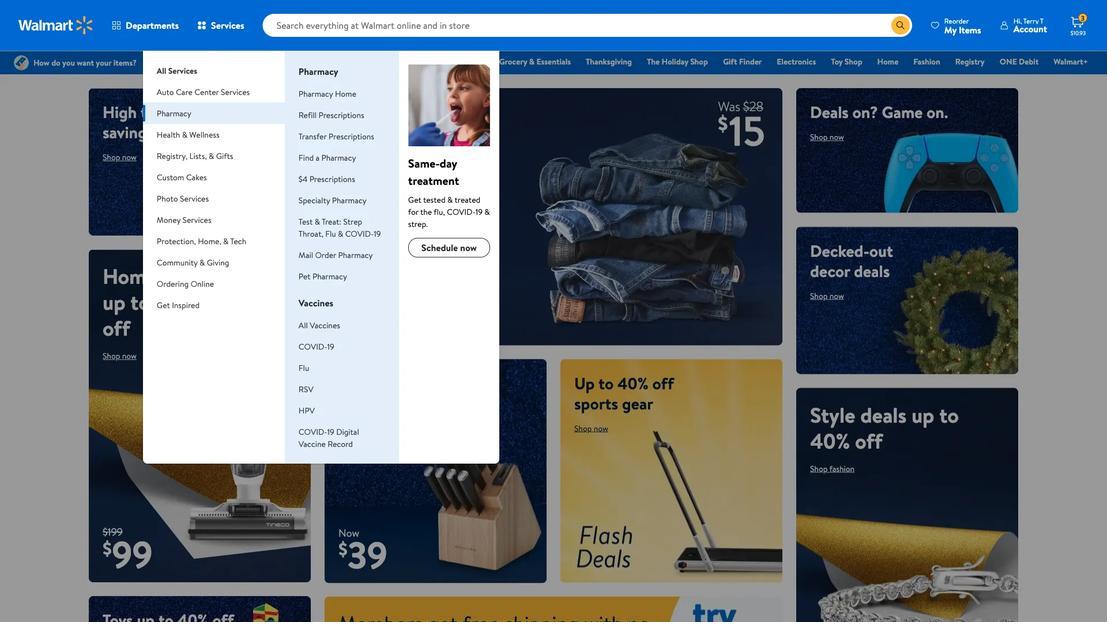 Task type: describe. For each thing, give the bounding box(es) containing it.
30%
[[155, 288, 193, 317]]

services for photo services
[[180, 193, 209, 204]]

shop for up to 40% off sports gear
[[575, 423, 592, 434]]

to for style
[[940, 401, 959, 430]]

mail order pharmacy link
[[299, 249, 373, 261]]

same-day treatment get tested & treated for the flu, covid-19 & strep.
[[408, 155, 490, 230]]

refill prescriptions
[[299, 109, 364, 121]]

Walmart Site-Wide search field
[[263, 14, 912, 37]]

shop now link for decked-out decor deals
[[810, 290, 844, 302]]

black friday deals link
[[415, 55, 489, 68]]

inspired
[[172, 300, 200, 311]]

& right grocery
[[529, 56, 535, 67]]

grocery & essentials link
[[494, 55, 576, 68]]

pharmacy inside dropdown button
[[157, 108, 191, 119]]

strep.
[[408, 218, 428, 230]]

schedule
[[422, 242, 458, 254]]

refill prescriptions link
[[299, 109, 364, 121]]

all for all vaccines
[[299, 320, 308, 331]]

throat,
[[299, 228, 324, 239]]

vaccine
[[299, 439, 326, 450]]

up for home deals up to 30% off
[[103, 288, 126, 317]]

care
[[176, 86, 193, 97]]

get inside get inspired dropdown button
[[157, 300, 170, 311]]

test
[[299, 216, 313, 227]]

mail
[[299, 249, 313, 261]]

the
[[420, 206, 432, 217]]

items
[[959, 23, 982, 36]]

specialty
[[299, 195, 330, 206]]

0 vertical spatial vaccines
[[299, 297, 334, 310]]

all vaccines link
[[299, 320, 340, 331]]

on?
[[853, 101, 878, 123]]

covid-19 link
[[299, 341, 334, 352]]

game
[[882, 101, 923, 123]]

online
[[191, 278, 214, 290]]

$ for 99
[[103, 536, 112, 562]]

walmart+ link
[[1049, 55, 1094, 68]]

transfer
[[299, 131, 327, 142]]

transfer prescriptions link
[[299, 131, 374, 142]]

shop inside the holiday shop link
[[691, 56, 708, 67]]

black friday deals
[[421, 56, 484, 67]]

1 vertical spatial vaccines
[[310, 320, 340, 331]]

rsv
[[299, 384, 314, 395]]

gifts,
[[176, 101, 213, 123]]

40% inside the up to 40% off sports gear
[[618, 372, 649, 395]]

deals for home deals are served
[[385, 372, 421, 395]]

giving
[[207, 257, 229, 268]]

photo services button
[[143, 188, 285, 209]]

now for home deals up to 30% off
[[122, 351, 137, 362]]

pharmacy home link
[[299, 88, 356, 99]]

to for home
[[130, 288, 150, 317]]

gear
[[622, 393, 654, 415]]

style deals up to 40% off
[[810, 401, 959, 456]]

on.
[[927, 101, 949, 123]]

pharmacy up pharmacy home
[[299, 65, 338, 78]]

services for money services
[[183, 214, 211, 226]]

grocery & essentials
[[499, 56, 571, 67]]

hi,
[[1014, 16, 1022, 26]]

deals for home deals up to 30% off
[[162, 262, 208, 291]]

registry
[[956, 56, 985, 67]]

custom cakes button
[[143, 167, 285, 188]]

toy
[[831, 56, 843, 67]]

served
[[451, 372, 497, 395]]

registry,
[[157, 150, 188, 162]]

huge
[[217, 101, 252, 123]]

specialty pharmacy link
[[299, 195, 367, 206]]

pet pharmacy
[[299, 271, 347, 282]]

walmart image
[[18, 16, 93, 35]]

shop now link for deals on? game on.
[[810, 132, 844, 143]]

all vaccines
[[299, 320, 340, 331]]

rsv link
[[299, 384, 314, 395]]

shop now for deals on? game on.
[[810, 132, 844, 143]]

services button
[[188, 12, 254, 39]]

shop for style deals up to 40% off
[[810, 464, 828, 475]]

shop for home deals up to 30% off
[[103, 351, 120, 362]]

shop inside toy shop link
[[845, 56, 863, 67]]

pharmacy right order
[[338, 249, 373, 261]]

day
[[440, 155, 457, 171]]

shop fashion link
[[810, 464, 855, 475]]

specialty pharmacy
[[299, 195, 367, 206]]

pharmacy down order
[[313, 271, 347, 282]]

pet pharmacy link
[[299, 271, 347, 282]]

ordering online
[[157, 278, 214, 290]]

gift finder
[[723, 56, 762, 67]]

registry link
[[950, 55, 990, 68]]

shop now link for high tech gifts, huge savings
[[103, 152, 137, 163]]

schedule now link
[[408, 238, 490, 258]]

fashion
[[914, 56, 941, 67]]

off inside the up to 40% off sports gear
[[653, 372, 674, 395]]

sports
[[575, 393, 618, 415]]

now dollar 39 null group
[[325, 526, 388, 584]]

flu,
[[434, 206, 445, 217]]

now for deals on? game on.
[[830, 132, 844, 143]]

pet
[[299, 271, 311, 282]]

now for decked-out decor deals
[[830, 290, 844, 302]]

auto care center services button
[[143, 81, 285, 103]]

my
[[945, 23, 957, 36]]

ordering online button
[[143, 273, 285, 295]]

home for home deals up to 30% off
[[103, 262, 157, 291]]

find a pharmacy link
[[299, 152, 356, 163]]

search icon image
[[896, 21, 906, 30]]

services for all services
[[168, 65, 197, 76]]

1 horizontal spatial deals
[[810, 101, 849, 123]]

cakes
[[186, 172, 207, 183]]

$4 prescriptions link
[[299, 173, 355, 185]]

transfer prescriptions
[[299, 131, 374, 142]]

photo
[[157, 193, 178, 204]]

style
[[810, 401, 856, 430]]

prescriptions for refill prescriptions
[[319, 109, 364, 121]]

a
[[316, 152, 320, 163]]

pharmacy up strep
[[332, 195, 367, 206]]

get inspired button
[[143, 295, 285, 316]]

holiday
[[662, 56, 689, 67]]

home deals are served
[[339, 372, 497, 395]]

& inside "dropdown button"
[[223, 236, 229, 247]]

pharmacy home
[[299, 88, 356, 99]]

savings
[[103, 121, 154, 144]]

money
[[157, 214, 181, 226]]

shop now for decked-out decor deals
[[810, 290, 844, 302]]



Task type: locate. For each thing, give the bounding box(es) containing it.
deals for style deals up to 40% off
[[861, 401, 907, 430]]

$10.93
[[1071, 29, 1086, 37]]

39
[[348, 530, 388, 581]]

0 vertical spatial prescriptions
[[319, 109, 364, 121]]

& left tech
[[223, 236, 229, 247]]

covid-19 digital vaccine record link
[[299, 427, 359, 450]]

strep
[[343, 216, 362, 227]]

19 inside test & treat: strep throat, flu & covid-19
[[374, 228, 381, 239]]

to inside home deals up to 30% off
[[130, 288, 150, 317]]

black
[[421, 56, 440, 67]]

up inside style deals up to 40% off
[[912, 401, 935, 430]]

find a pharmacy
[[299, 152, 356, 163]]

0 vertical spatial to
[[130, 288, 150, 317]]

all up the covid-19 link
[[299, 320, 308, 331]]

one debit link
[[995, 55, 1044, 68]]

big!
[[421, 251, 481, 302]]

departments
[[126, 19, 179, 32]]

now
[[339, 526, 359, 541]]

high
[[103, 101, 137, 123]]

$ inside now $ 39
[[339, 537, 348, 563]]

shop for high tech gifts, huge savings
[[103, 152, 120, 163]]

all up auto
[[157, 65, 166, 76]]

19 down all vaccines link
[[327, 341, 334, 352]]

0 vertical spatial get
[[408, 194, 422, 205]]

t
[[1041, 16, 1044, 26]]

terry
[[1024, 16, 1039, 26]]

1 vertical spatial deals
[[810, 101, 849, 123]]

1 horizontal spatial get
[[408, 194, 422, 205]]

1 vertical spatial 40%
[[810, 427, 850, 456]]

home for home
[[878, 56, 899, 67]]

pharmacy
[[299, 65, 338, 78], [299, 88, 333, 99], [157, 108, 191, 119], [322, 152, 356, 163], [332, 195, 367, 206], [338, 249, 373, 261], [313, 271, 347, 282]]

& right health
[[182, 129, 187, 140]]

shop now link for home deals up to 30% off
[[103, 351, 137, 362]]

1 vertical spatial up
[[912, 401, 935, 430]]

1 horizontal spatial $
[[339, 537, 348, 563]]

all services link
[[143, 51, 285, 81]]

hpv
[[299, 405, 315, 416]]

treated
[[455, 194, 481, 205]]

health & wellness
[[157, 129, 220, 140]]

19 left strep.
[[374, 228, 381, 239]]

record
[[328, 439, 353, 450]]

1 vertical spatial flu
[[299, 363, 309, 374]]

find
[[299, 152, 314, 163]]

2 horizontal spatial to
[[940, 401, 959, 430]]

up inside home deals up to 30% off
[[103, 288, 126, 317]]

1 vertical spatial all
[[299, 320, 308, 331]]

0 horizontal spatial up
[[103, 288, 126, 317]]

walmart+
[[1054, 56, 1088, 67]]

19 up record
[[327, 427, 334, 438]]

shop now for home deals up to 30% off
[[103, 351, 137, 362]]

flu
[[325, 228, 336, 239], [299, 363, 309, 374]]

shop
[[691, 56, 708, 67], [845, 56, 863, 67], [810, 132, 828, 143], [103, 152, 120, 163], [810, 290, 828, 302], [103, 351, 120, 362], [575, 423, 592, 434], [810, 464, 828, 475]]

one debit
[[1000, 56, 1039, 67]]

get left inspired at left top
[[157, 300, 170, 311]]

0 horizontal spatial get
[[157, 300, 170, 311]]

home for home deals are served
[[339, 372, 381, 395]]

now $ 39
[[339, 526, 388, 581]]

2 vertical spatial to
[[940, 401, 959, 430]]

health
[[157, 129, 180, 140]]

services up "protection, home, & tech"
[[183, 214, 211, 226]]

thanksgiving
[[586, 56, 632, 67]]

debit
[[1019, 56, 1039, 67]]

40%
[[618, 372, 649, 395], [810, 427, 850, 456]]

0 horizontal spatial to
[[130, 288, 150, 317]]

1 horizontal spatial flu
[[325, 228, 336, 239]]

deals inside style deals up to 40% off
[[861, 401, 907, 430]]

registry, lists, & gifts button
[[143, 145, 285, 167]]

& down treat:
[[338, 228, 343, 239]]

pharmacy up health
[[157, 108, 191, 119]]

decked-
[[810, 240, 870, 262]]

get inspired
[[157, 300, 200, 311]]

services inside dropdown button
[[180, 193, 209, 204]]

treat:
[[322, 216, 342, 227]]

toy shop
[[831, 56, 863, 67]]

home inside home deals up to 30% off
[[103, 262, 157, 291]]

2 vertical spatial off
[[855, 427, 883, 456]]

off for home deals up to 30% off
[[103, 314, 130, 343]]

prescriptions up transfer prescriptions link
[[319, 109, 364, 121]]

departments button
[[103, 12, 188, 39]]

deals on? game on.
[[810, 101, 949, 123]]

community
[[157, 257, 198, 268]]

0 vertical spatial deals
[[465, 56, 484, 67]]

covid-19 digital vaccine record
[[299, 427, 359, 450]]

99
[[112, 529, 153, 580]]

& right the tested
[[448, 194, 453, 205]]

0 vertical spatial 40%
[[618, 372, 649, 395]]

up to 40% off sports gear
[[575, 372, 674, 415]]

prescriptions for transfer prescriptions
[[329, 131, 374, 142]]

prescriptions up specialty pharmacy
[[310, 173, 355, 185]]

& right flu, at the top left
[[485, 206, 490, 217]]

40% up shop fashion
[[810, 427, 850, 456]]

protection, home, & tech button
[[143, 231, 285, 252]]

home deals up to 30% off
[[103, 262, 208, 343]]

0 horizontal spatial deals
[[465, 56, 484, 67]]

covid- inside test & treat: strep throat, flu & covid-19
[[345, 228, 374, 239]]

0 horizontal spatial off
[[103, 314, 130, 343]]

all for all services
[[157, 65, 166, 76]]

1 vertical spatial get
[[157, 300, 170, 311]]

covid- down all vaccines link
[[299, 341, 327, 352]]

shop for deals on? game on.
[[810, 132, 828, 143]]

deals inside decked-out decor deals
[[854, 260, 890, 282]]

Search search field
[[263, 14, 912, 37]]

$4 prescriptions
[[299, 173, 355, 185]]

digital
[[336, 427, 359, 438]]

now for high tech gifts, huge savings
[[122, 152, 137, 163]]

0 vertical spatial flu
[[325, 228, 336, 239]]

get inside same-day treatment get tested & treated for the flu, covid-19 & strep.
[[408, 194, 422, 205]]

flu up the rsv
[[299, 363, 309, 374]]

thanksgiving link
[[581, 55, 637, 68]]

covid- down strep
[[345, 228, 374, 239]]

up
[[103, 288, 126, 317], [912, 401, 935, 430]]

1 vertical spatial prescriptions
[[329, 131, 374, 142]]

registry, lists, & gifts
[[157, 150, 233, 162]]

pharmacy up refill
[[299, 88, 333, 99]]

flu down treat:
[[325, 228, 336, 239]]

0 vertical spatial off
[[103, 314, 130, 343]]

off inside style deals up to 40% off
[[855, 427, 883, 456]]

& inside dropdown button
[[200, 257, 205, 268]]

services up care
[[168, 65, 197, 76]]

off inside home deals up to 30% off
[[103, 314, 130, 343]]

tested
[[423, 194, 446, 205]]

high tech gifts, huge savings
[[103, 101, 252, 144]]

2 vertical spatial prescriptions
[[310, 173, 355, 185]]

1 horizontal spatial to
[[599, 372, 614, 395]]

0 horizontal spatial all
[[157, 65, 166, 76]]

services up huge
[[221, 86, 250, 97]]

grocery
[[499, 56, 527, 67]]

health & wellness button
[[143, 124, 285, 145]]

save big!
[[339, 251, 481, 302]]

19 inside same-day treatment get tested & treated for the flu, covid-19 & strep.
[[476, 206, 483, 217]]

all services
[[157, 65, 197, 76]]

1 horizontal spatial 40%
[[810, 427, 850, 456]]

0 vertical spatial up
[[103, 288, 126, 317]]

wellness
[[189, 129, 220, 140]]

deals inside home deals up to 30% off
[[162, 262, 208, 291]]

community & giving button
[[143, 252, 285, 273]]

services down cakes
[[180, 193, 209, 204]]

1 vertical spatial off
[[653, 372, 674, 395]]

shop now for high tech gifts, huge savings
[[103, 152, 137, 163]]

gift
[[723, 56, 737, 67]]

out
[[870, 240, 893, 262]]

flu inside test & treat: strep throat, flu & covid-19
[[325, 228, 336, 239]]

now
[[830, 132, 844, 143], [122, 152, 137, 163], [460, 242, 477, 254], [830, 290, 844, 302], [122, 351, 137, 362], [594, 423, 608, 434]]

0 horizontal spatial flu
[[299, 363, 309, 374]]

now for up to 40% off sports gear
[[594, 423, 608, 434]]

the
[[647, 56, 660, 67]]

custom
[[157, 172, 184, 183]]

19 inside covid-19 digital vaccine record
[[327, 427, 334, 438]]

to inside style deals up to 40% off
[[940, 401, 959, 430]]

$ for 39
[[339, 537, 348, 563]]

off for style deals up to 40% off
[[855, 427, 883, 456]]

shop now for up to 40% off sports gear
[[575, 423, 608, 434]]

shop for decked-out decor deals
[[810, 290, 828, 302]]

covid- up vaccine
[[299, 427, 327, 438]]

hi, terry t account
[[1014, 16, 1048, 35]]

the holiday shop link
[[642, 55, 713, 68]]

& left gifts
[[209, 150, 214, 162]]

deals right friday
[[465, 56, 484, 67]]

1 horizontal spatial off
[[653, 372, 674, 395]]

services up all services link
[[211, 19, 244, 32]]

pharmacy image
[[408, 65, 490, 147]]

& right test at the left top of the page
[[315, 216, 320, 227]]

was dollar $199, now dollar 99 group
[[89, 525, 153, 583]]

to inside the up to 40% off sports gear
[[599, 372, 614, 395]]

1 horizontal spatial up
[[912, 401, 935, 430]]

shop now
[[810, 132, 844, 143], [103, 152, 137, 163], [810, 290, 844, 302], [103, 351, 137, 362], [575, 423, 608, 434]]

deals left on? at the right of the page
[[810, 101, 849, 123]]

19 down treated
[[476, 206, 483, 217]]

0 horizontal spatial 40%
[[618, 372, 649, 395]]

1 horizontal spatial all
[[299, 320, 308, 331]]

tech
[[230, 236, 247, 247]]

get up 'for'
[[408, 194, 422, 205]]

money services
[[157, 214, 211, 226]]

pharmacy right a
[[322, 152, 356, 163]]

test & treat: strep throat, flu & covid-19 link
[[299, 216, 381, 239]]

0 vertical spatial all
[[157, 65, 166, 76]]

prescriptions down refill prescriptions
[[329, 131, 374, 142]]

up for style deals up to 40% off
[[912, 401, 935, 430]]

vaccines up all vaccines link
[[299, 297, 334, 310]]

custom cakes
[[157, 172, 207, 183]]

$199 $ 99
[[103, 525, 153, 580]]

covid- inside same-day treatment get tested & treated for the flu, covid-19 & strep.
[[447, 206, 476, 217]]

flu link
[[299, 363, 309, 374]]

40% right up
[[618, 372, 649, 395]]

$ inside $199 $ 99
[[103, 536, 112, 562]]

protection,
[[157, 236, 196, 247]]

home
[[878, 56, 899, 67], [335, 88, 356, 99], [103, 262, 157, 291], [339, 372, 381, 395]]

off
[[103, 314, 130, 343], [653, 372, 674, 395], [855, 427, 883, 456]]

shop now link for up to 40% off sports gear
[[575, 423, 608, 434]]

decked-out decor deals
[[810, 240, 893, 282]]

covid- inside covid-19 digital vaccine record
[[299, 427, 327, 438]]

covid- down treated
[[447, 206, 476, 217]]

vaccines up the covid-19 link
[[310, 320, 340, 331]]

money services button
[[143, 209, 285, 231]]

0 horizontal spatial $
[[103, 536, 112, 562]]

2 horizontal spatial off
[[855, 427, 883, 456]]

shop now link
[[810, 132, 844, 143], [103, 152, 137, 163], [810, 290, 844, 302], [103, 351, 137, 362], [575, 423, 608, 434]]

prescriptions for $4 prescriptions
[[310, 173, 355, 185]]

1 vertical spatial to
[[599, 372, 614, 395]]

photo services
[[157, 193, 209, 204]]

pharmacy button
[[143, 103, 285, 124]]

40% inside style deals up to 40% off
[[810, 427, 850, 456]]

covid-19
[[299, 341, 334, 352]]

& left giving
[[200, 257, 205, 268]]



Task type: vqa. For each thing, say whether or not it's contained in the screenshot.
the 'SodaStream' link
no



